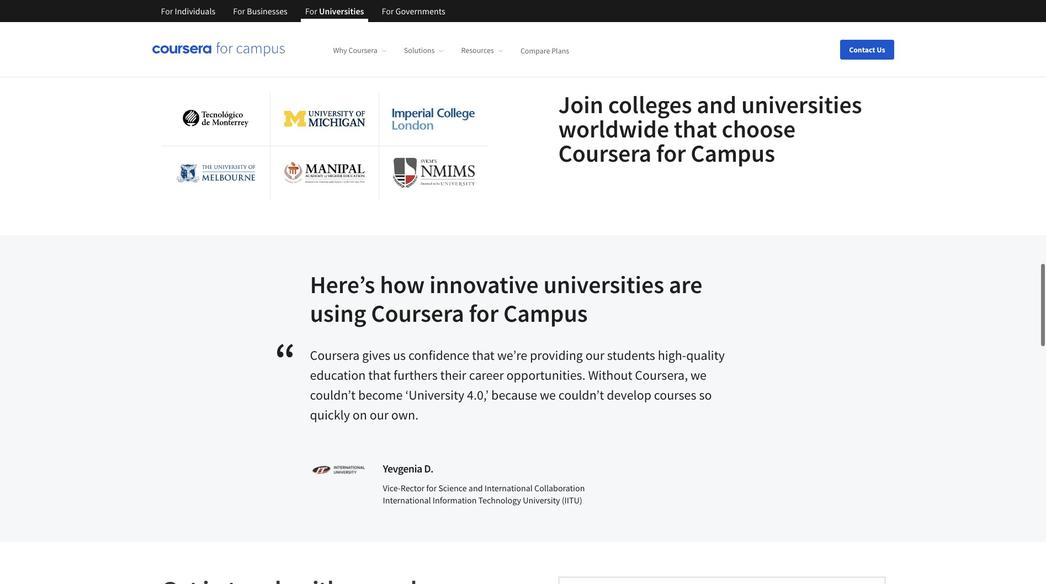 Task type: locate. For each thing, give the bounding box(es) containing it.
compare
[[520, 45, 550, 55]]

campus
[[691, 138, 775, 168], [503, 298, 588, 328]]

so
[[699, 386, 712, 403]]

choose
[[722, 113, 796, 144]]

individuals
[[175, 6, 215, 17]]

1 horizontal spatial universities
[[741, 89, 862, 120]]

plans
[[552, 45, 569, 55]]

quality
[[686, 346, 725, 364]]

vice-
[[383, 482, 401, 493]]

we down opportunities.
[[540, 386, 556, 403]]

0 horizontal spatial campus
[[503, 298, 588, 328]]

couldn't down without
[[558, 386, 604, 403]]

coursera up education
[[310, 346, 360, 364]]

international down rector
[[383, 494, 431, 505]]

and
[[697, 89, 736, 120], [469, 482, 483, 493]]

us
[[877, 44, 885, 54]]

coursera for campus image
[[152, 42, 285, 57]]

0 horizontal spatial we
[[540, 386, 556, 403]]

for left businesses
[[233, 6, 245, 17]]

1 horizontal spatial international
[[485, 482, 533, 493]]

that
[[674, 113, 717, 144], [472, 346, 495, 364], [368, 366, 391, 383]]

0 vertical spatial we
[[691, 366, 707, 383]]

4 for from the left
[[382, 6, 394, 17]]

for right rector
[[426, 482, 437, 493]]

0 horizontal spatial and
[[469, 482, 483, 493]]

universities for innovative
[[543, 269, 664, 299]]

1 horizontal spatial campus
[[691, 138, 775, 168]]

for left universities
[[305, 6, 317, 17]]

for inside here's how innovative universities are using coursera for campus
[[469, 298, 499, 328]]

international
[[485, 482, 533, 493], [383, 494, 431, 505]]

0 horizontal spatial that
[[368, 366, 391, 383]]

couldn't up quickly
[[310, 386, 356, 403]]

universities
[[741, 89, 862, 120], [543, 269, 664, 299]]

2 for from the left
[[233, 6, 245, 17]]

here's
[[310, 269, 375, 299]]

for down colleges
[[656, 138, 686, 168]]

2 horizontal spatial for
[[656, 138, 686, 168]]

worldwide
[[558, 113, 669, 144]]

join colleges and universities worldwide that choose coursera for campus
[[558, 89, 862, 168]]

for
[[161, 6, 173, 17], [233, 6, 245, 17], [305, 6, 317, 17], [382, 6, 394, 17]]

0 horizontal spatial couldn't
[[310, 386, 356, 403]]

1 horizontal spatial and
[[697, 89, 736, 120]]

our
[[585, 346, 604, 364], [370, 406, 389, 423]]

0 vertical spatial for
[[656, 138, 686, 168]]

1 horizontal spatial couldn't
[[558, 386, 604, 403]]

information
[[433, 494, 477, 505]]

1 horizontal spatial for
[[469, 298, 499, 328]]

rector
[[401, 482, 425, 493]]

0 horizontal spatial for
[[426, 482, 437, 493]]

universities inside join colleges and universities worldwide that choose coursera for campus
[[741, 89, 862, 120]]

0 vertical spatial universities
[[741, 89, 862, 120]]

1 vertical spatial that
[[472, 346, 495, 364]]

furthers
[[394, 366, 438, 383]]

coursera inside here's how innovative universities are using coursera for campus
[[371, 298, 464, 328]]

are
[[669, 269, 702, 299]]

coursera down the join
[[558, 138, 651, 168]]

1 vertical spatial and
[[469, 482, 483, 493]]

0 vertical spatial and
[[697, 89, 736, 120]]

1 horizontal spatial that
[[472, 346, 495, 364]]

our up without
[[585, 346, 604, 364]]

quickly
[[310, 406, 350, 423]]

2 horizontal spatial that
[[674, 113, 717, 144]]

become
[[358, 386, 403, 403]]

for up we're
[[469, 298, 499, 328]]

1 vertical spatial universities
[[543, 269, 664, 299]]

1 vertical spatial campus
[[503, 298, 588, 328]]

collaboration
[[534, 482, 585, 493]]

1 horizontal spatial our
[[585, 346, 604, 364]]

students
[[607, 346, 655, 364]]

university of michigan image
[[284, 111, 366, 127]]

because
[[491, 386, 537, 403]]

us
[[393, 346, 406, 364]]

0 horizontal spatial universities
[[543, 269, 664, 299]]

coursera inside the coursera gives us confidence that we're providing our students high-quality education that furthers their career opportunities. without coursera, we couldn't become 'university 4.0,' because we couldn't develop courses so quickly on our own.
[[310, 346, 360, 364]]

3 for from the left
[[305, 6, 317, 17]]

university
[[523, 494, 560, 505]]

for
[[656, 138, 686, 168], [469, 298, 499, 328], [426, 482, 437, 493]]

coursera up us
[[371, 298, 464, 328]]

international up technology
[[485, 482, 533, 493]]

1 for from the left
[[161, 6, 173, 17]]

technology
[[478, 494, 521, 505]]

universities inside here's how innovative universities are using coursera for campus
[[543, 269, 664, 299]]

for for universities
[[305, 6, 317, 17]]

2 vertical spatial that
[[368, 366, 391, 383]]

our right on
[[370, 406, 389, 423]]

join
[[558, 89, 603, 120]]

we up so
[[691, 366, 707, 383]]

2 vertical spatial for
[[426, 482, 437, 493]]

1 vertical spatial for
[[469, 298, 499, 328]]

couldn't
[[310, 386, 356, 403], [558, 386, 604, 403]]

coursera
[[349, 45, 377, 55], [558, 138, 651, 168], [371, 298, 464, 328], [310, 346, 360, 364]]

for left governments
[[382, 6, 394, 17]]

and inside join colleges and universities worldwide that choose coursera for campus
[[697, 89, 736, 120]]

here's how innovative universities are using coursera for campus
[[310, 269, 702, 328]]

and inside vice-rector for science and international collaboration international information technology university (iitu)
[[469, 482, 483, 493]]

yevgenia
[[383, 461, 422, 475]]

0 horizontal spatial our
[[370, 406, 389, 423]]

0 horizontal spatial international
[[383, 494, 431, 505]]

for for individuals
[[161, 6, 173, 17]]

for for governments
[[382, 6, 394, 17]]

confidence
[[408, 346, 469, 364]]

manipal university image
[[284, 161, 366, 185]]

4.0,'
[[467, 386, 489, 403]]

for left individuals at the top of page
[[161, 6, 173, 17]]

on
[[353, 406, 367, 423]]

courses
[[654, 386, 696, 403]]

0 vertical spatial that
[[674, 113, 717, 144]]

0 vertical spatial campus
[[691, 138, 775, 168]]

1 vertical spatial we
[[540, 386, 556, 403]]

innovative
[[429, 269, 539, 299]]

1 vertical spatial our
[[370, 406, 389, 423]]

we
[[691, 366, 707, 383], [540, 386, 556, 403]]

using
[[310, 298, 366, 328]]

providing
[[530, 346, 583, 364]]



Task type: vqa. For each thing, say whether or not it's contained in the screenshot.
quickly
yes



Task type: describe. For each thing, give the bounding box(es) containing it.
international information technology university (iitu) image
[[310, 460, 365, 481]]

why
[[333, 45, 347, 55]]

we're
[[497, 346, 527, 364]]

compare plans link
[[520, 45, 569, 55]]

opportunities.
[[506, 366, 585, 383]]

2 couldn't from the left
[[558, 386, 604, 403]]

high-
[[658, 346, 686, 364]]

coursera inside join colleges and universities worldwide that choose coursera for campus
[[558, 138, 651, 168]]

vice-rector for science and international collaboration international information technology university (iitu)
[[383, 482, 585, 505]]

science
[[438, 482, 467, 493]]

campus inside here's how innovative universities are using coursera for campus
[[503, 298, 588, 328]]

compare plans
[[520, 45, 569, 55]]

for governments
[[382, 6, 445, 17]]

campus inside join colleges and universities worldwide that choose coursera for campus
[[691, 138, 775, 168]]

banner navigation
[[152, 0, 454, 22]]

1 vertical spatial international
[[383, 494, 431, 505]]

without
[[588, 366, 632, 383]]

0 vertical spatial international
[[485, 482, 533, 493]]

for inside join colleges and universities worldwide that choose coursera for campus
[[656, 138, 686, 168]]

the university of melbourne image
[[175, 150, 256, 195]]

develop
[[607, 386, 651, 403]]

1 horizontal spatial we
[[691, 366, 707, 383]]

that inside join colleges and universities worldwide that choose coursera for campus
[[674, 113, 717, 144]]

for individuals
[[161, 6, 215, 17]]

career
[[469, 366, 504, 383]]

resources link
[[461, 45, 503, 55]]

for inside vice-rector for science and international collaboration international information technology university (iitu)
[[426, 482, 437, 493]]

why coursera
[[333, 45, 377, 55]]

how
[[380, 269, 425, 299]]

why coursera link
[[333, 45, 386, 55]]

solutions link
[[404, 45, 443, 55]]

contact us button
[[840, 39, 894, 59]]

0 vertical spatial our
[[585, 346, 604, 364]]

solutions
[[404, 45, 435, 55]]

own.
[[391, 406, 418, 423]]

tecnológico de monterrey image
[[175, 110, 257, 128]]

(iitu)
[[562, 494, 582, 505]]

governments
[[396, 6, 445, 17]]

businesses
[[247, 6, 288, 17]]

coursera,
[[635, 366, 688, 383]]

their
[[440, 366, 466, 383]]

1 couldn't from the left
[[310, 386, 356, 403]]

colleges
[[608, 89, 692, 120]]

contact us
[[849, 44, 885, 54]]

universities
[[319, 6, 364, 17]]

coursera right the why
[[349, 45, 377, 55]]

imperial college london image
[[393, 108, 474, 129]]

contact
[[849, 44, 875, 54]]

nmims image
[[393, 158, 474, 188]]

yevgenia d.
[[383, 461, 433, 475]]

for businesses
[[233, 6, 288, 17]]

coursera gives us confidence that we're providing our students high-quality education that furthers their career opportunities. without coursera, we couldn't become 'university 4.0,' because we couldn't develop courses so quickly on our own.
[[310, 346, 725, 423]]

universities for and
[[741, 89, 862, 120]]

for universities
[[305, 6, 364, 17]]

'university
[[405, 386, 464, 403]]

resources
[[461, 45, 494, 55]]

d.
[[424, 461, 433, 475]]

education
[[310, 366, 366, 383]]

gives
[[362, 346, 390, 364]]

for for businesses
[[233, 6, 245, 17]]



